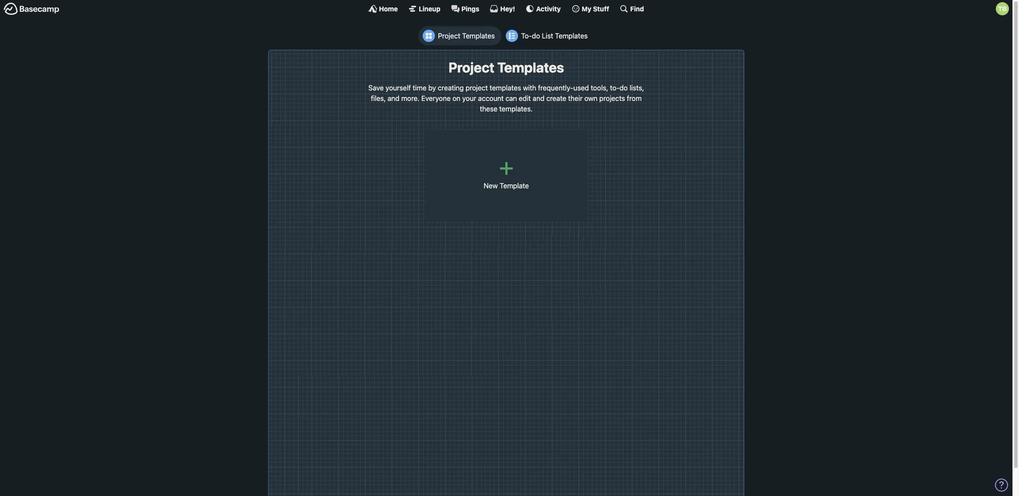 Task type: locate. For each thing, give the bounding box(es) containing it.
1 and from the left
[[388, 95, 399, 103]]

new
[[484, 182, 498, 190]]

do
[[532, 32, 540, 40], [620, 84, 628, 92]]

and right edit
[[533, 95, 545, 103]]

their
[[568, 95, 583, 103]]

1 horizontal spatial do
[[620, 84, 628, 92]]

stuff
[[593, 5, 609, 12]]

frequently-
[[538, 84, 573, 92]]

main element
[[0, 0, 1013, 17]]

0 vertical spatial project
[[438, 32, 460, 40]]

edit
[[519, 95, 531, 103]]

0 horizontal spatial and
[[388, 95, 399, 103]]

0 vertical spatial do
[[532, 32, 540, 40]]

yourself
[[386, 84, 411, 92]]

template projects image
[[423, 30, 435, 42]]

project templates
[[438, 32, 495, 40], [449, 59, 564, 76]]

projects
[[599, 95, 625, 103]]

project up project
[[449, 59, 494, 76]]

do left lists,
[[620, 84, 628, 92]]

lineup
[[419, 5, 440, 12]]

templates
[[462, 32, 495, 40], [555, 32, 588, 40], [497, 59, 564, 76]]

templates.
[[499, 105, 533, 113]]

time
[[413, 84, 427, 92]]

new template
[[484, 182, 529, 190]]

project inside project templates link
[[438, 32, 460, 40]]

project right template projects image
[[438, 32, 460, 40]]

0 horizontal spatial do
[[532, 32, 540, 40]]

templates down pings
[[462, 32, 495, 40]]

everyone
[[421, 95, 451, 103]]

home
[[379, 5, 398, 12]]

1 horizontal spatial and
[[533, 95, 545, 103]]

files,
[[371, 95, 386, 103]]

find
[[630, 5, 644, 12]]

tim burton image
[[996, 2, 1009, 15]]

and
[[388, 95, 399, 103], [533, 95, 545, 103]]

2 and from the left
[[533, 95, 545, 103]]

switch accounts image
[[4, 2, 60, 16]]

and down yourself
[[388, 95, 399, 103]]

activity
[[536, 5, 561, 12]]

account
[[478, 95, 504, 103]]

pings
[[461, 5, 479, 12]]

project templates up templates
[[449, 59, 564, 76]]

lineup link
[[408, 4, 440, 13]]

templates
[[490, 84, 521, 92]]

0 vertical spatial project templates
[[438, 32, 495, 40]]

to-
[[610, 84, 620, 92]]

save
[[368, 84, 384, 92]]

pings button
[[451, 4, 479, 13]]

templates right the "list"
[[555, 32, 588, 40]]

do left the "list"
[[532, 32, 540, 40]]

1 vertical spatial project
[[449, 59, 494, 76]]

tools,
[[591, 84, 608, 92]]

more.
[[401, 95, 420, 103]]

save yourself time by creating project templates with frequently-used tools, to-do lists, files, and more. everyone on your account can edit and create their own projects from these templates.
[[368, 84, 644, 113]]

list
[[542, 32, 553, 40]]

these
[[480, 105, 498, 113]]

from
[[627, 95, 642, 103]]

1 vertical spatial do
[[620, 84, 628, 92]]

my stuff
[[582, 5, 609, 12]]

project
[[466, 84, 488, 92]]

project
[[438, 32, 460, 40], [449, 59, 494, 76]]

project templates down pings popup button
[[438, 32, 495, 40]]



Task type: describe. For each thing, give the bounding box(es) containing it.
create
[[546, 95, 566, 103]]

find button
[[620, 4, 644, 13]]

lists,
[[630, 84, 644, 92]]

hey! button
[[490, 4, 515, 13]]

can
[[506, 95, 517, 103]]

new template link
[[425, 130, 587, 221]]

my stuff button
[[571, 4, 609, 13]]

used
[[573, 84, 589, 92]]

my
[[582, 5, 591, 12]]

1 vertical spatial project templates
[[449, 59, 564, 76]]

to-
[[521, 32, 532, 40]]

creating
[[438, 84, 464, 92]]

on
[[452, 95, 460, 103]]

do inside save yourself time by creating project templates with frequently-used tools, to-do lists, files, and more. everyone on your account can edit and create their own projects from these templates.
[[620, 84, 628, 92]]

hey!
[[500, 5, 515, 12]]

activity link
[[526, 4, 561, 13]]

by
[[428, 84, 436, 92]]

project templates link
[[418, 26, 501, 46]]

own
[[584, 95, 598, 103]]

your
[[462, 95, 476, 103]]

to-do list templates link
[[501, 26, 594, 46]]

templates up with
[[497, 59, 564, 76]]

to-do list templates
[[521, 32, 588, 40]]

home link
[[368, 4, 398, 13]]

template
[[500, 182, 529, 190]]

template todos image
[[506, 30, 518, 42]]

with
[[523, 84, 536, 92]]



Task type: vqa. For each thing, say whether or not it's contained in the screenshot.
template at the top of page
yes



